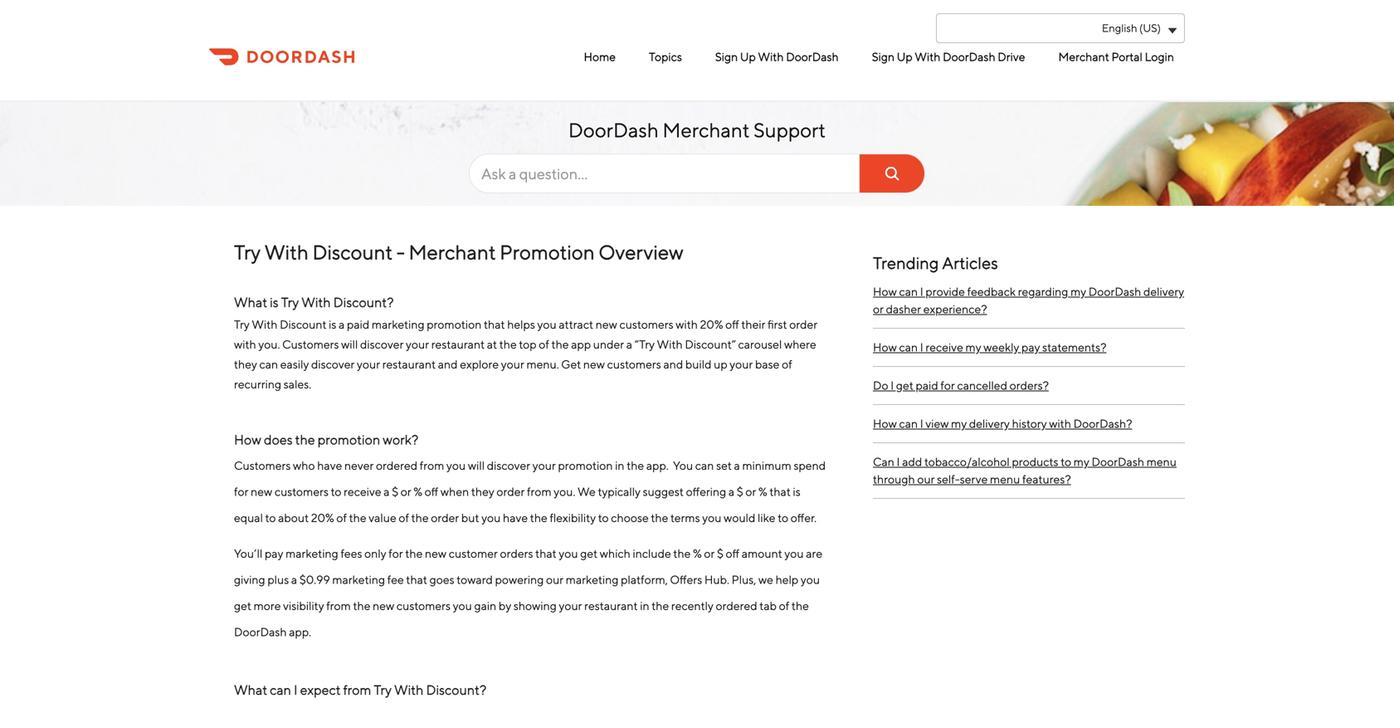 Task type: describe. For each thing, give the bounding box(es) containing it.
equal
[[234, 511, 263, 524]]

to right like
[[778, 511, 789, 524]]

amount
[[742, 547, 783, 560]]

0 horizontal spatial promotion
[[318, 432, 380, 448]]

platform,
[[621, 573, 668, 587]]

regarding
[[1018, 285, 1069, 298]]

the down help
[[792, 599, 809, 613]]

the left flexibility
[[530, 511, 548, 524]]

what for what is try with discount? try with discount is a paid marketing promotion that helps you attract new customers with 20% off their first order with you. customers will discover your restaurant at the top of the app under a "try with discount" carousel where they can easily discover your restaurant and explore your menu. get new customers and build up your base of recurring sales.
[[234, 294, 267, 310]]

Ask a question... text field
[[469, 154, 925, 193]]

orders?
[[1010, 378, 1049, 392]]

a inside you'll pay marketing fees only for the new customer orders that you get which include the % or $ off amount you are giving plus a $0.99 marketing fee that goes toward powering our marketing platform, offers hub. plus, we help you get more visibility from the new customers you gain by showing your restaurant in the recently ordered tab of the doordash app.
[[291, 573, 297, 587]]

0 horizontal spatial %
[[414, 485, 423, 498]]

1 horizontal spatial is
[[329, 317, 337, 331]]

you left are
[[785, 547, 804, 560]]

experience?
[[924, 302, 987, 316]]

restaurant inside you'll pay marketing fees only for the new customer orders that you get which include the % or $ off amount you are giving plus a $0.99 marketing fee that goes toward powering our marketing platform, offers hub. plus, we help you get more visibility from the new customers you gain by showing your restaurant in the recently ordered tab of the doordash app.
[[584, 599, 638, 613]]

doordash up support
[[786, 50, 839, 63]]

can for how can i view my delivery history with doordash?
[[899, 417, 918, 430]]

1 horizontal spatial get
[[580, 547, 598, 560]]

overview
[[599, 240, 684, 264]]

from up when
[[420, 459, 444, 472]]

off inside you'll pay marketing fees only for the new customer orders that you get which include the % or $ off amount you are giving plus a $0.99 marketing fee that goes toward powering our marketing platform, offers hub. plus, we help you get more visibility from the new customers you gain by showing your restaurant in the recently ordered tab of the doordash app.
[[726, 547, 740, 560]]

are
[[806, 547, 823, 560]]

marketing up $0.99
[[286, 547, 338, 560]]

your left the base
[[730, 357, 753, 371]]

of up the fees
[[336, 511, 347, 524]]

statements?
[[1043, 340, 1107, 354]]

ordered inside customers who have never ordered from you will discover your promotion in the app.  you can set a minimum spend for new customers to receive a $ or % off when they order from you. we typically suggest offering a $ or % that is equal to about 20% of the value of the order but you have the flexibility to choose the terms you would like to offer.
[[376, 459, 418, 472]]

topics
[[649, 50, 682, 63]]

they inside customers who have never ordered from you will discover your promotion in the app.  you can set a minimum spend for new customers to receive a $ or % off when they order from you. we typically suggest offering a $ or % that is equal to about 20% of the value of the order but you have the flexibility to choose the terms you would like to offer.
[[471, 485, 494, 498]]

1 horizontal spatial order
[[497, 485, 525, 498]]

sign up with doordash drive link
[[868, 43, 1030, 71]]

0 vertical spatial discount
[[312, 240, 393, 264]]

do i get paid for cancelled orders?
[[873, 378, 1049, 392]]

2 and from the left
[[664, 357, 683, 371]]

i right do
[[891, 378, 894, 392]]

do i get paid for cancelled orders? link
[[873, 367, 1185, 405]]

to down how does the promotion work?
[[331, 485, 342, 498]]

0 vertical spatial discover
[[360, 337, 404, 351]]

dasher
[[886, 302, 921, 316]]

1 vertical spatial paid
[[916, 378, 939, 392]]

add
[[902, 455, 922, 469]]

up for sign up with doordash drive
[[897, 50, 913, 63]]

sign up with doordash drive
[[872, 50, 1026, 63]]

app
[[571, 337, 591, 351]]

sign for sign up with doordash
[[715, 50, 738, 63]]

1 vertical spatial discover
[[311, 357, 355, 371]]

or left when
[[401, 485, 411, 498]]

i for how can i view my delivery history with doordash?
[[920, 417, 924, 430]]

you. inside what is try with discount? try with discount is a paid marketing promotion that helps you attract new customers with 20% off their first order with you. customers will discover your restaurant at the top of the app under a "try with discount" carousel where they can easily discover your restaurant and explore your menu. get new customers and build up your base of recurring sales.
[[258, 337, 280, 351]]

1 vertical spatial restaurant
[[382, 357, 436, 371]]

merchant portal login
[[1059, 50, 1175, 63]]

base
[[755, 357, 780, 371]]

showing
[[514, 599, 557, 613]]

1 vertical spatial menu
[[990, 472, 1020, 486]]

that inside what is try with discount? try with discount is a paid marketing promotion that helps you attract new customers with 20% off their first order with you. customers will discover your restaurant at the top of the app under a "try with discount" carousel where they can easily discover your restaurant and explore your menu. get new customers and build up your base of recurring sales.
[[484, 317, 505, 331]]

fees
[[341, 547, 362, 560]]

try with discount - merchant promotion overview
[[234, 240, 684, 264]]

but
[[461, 511, 479, 524]]

customers down "try
[[607, 357, 661, 371]]

weekly
[[984, 340, 1020, 354]]

you down flexibility
[[559, 547, 578, 560]]

1 and from the left
[[438, 357, 458, 371]]

or inside you'll pay marketing fees only for the new customer orders that you get which include the % or $ off amount you are giving plus a $0.99 marketing fee that goes toward powering our marketing platform, offers hub. plus, we help you get more visibility from the new customers you gain by showing your restaurant in the recently ordered tab of the doordash app.
[[704, 547, 715, 560]]

recurring
[[234, 377, 281, 391]]

you up when
[[447, 459, 466, 472]]

serve
[[960, 472, 988, 486]]

typically
[[598, 485, 641, 498]]

marketing down which
[[566, 573, 619, 587]]

how for how can i view my delivery history with doordash?
[[873, 417, 897, 430]]

"try
[[635, 337, 655, 351]]

in inside you'll pay marketing fees only for the new customer orders that you get which include the % or $ off amount you are giving plus a $0.99 marketing fee that goes toward powering our marketing platform, offers hub. plus, we help you get more visibility from the new customers you gain by showing your restaurant in the recently ordered tab of the doordash app.
[[640, 599, 650, 613]]

offering
[[686, 485, 726, 498]]

1 vertical spatial delivery
[[969, 417, 1010, 430]]

the left app
[[552, 337, 569, 351]]

english
[[1102, 22, 1138, 34]]

up inside what is try with discount? try with discount is a paid marketing promotion that helps you attract new customers with 20% off their first order with you. customers will discover your restaurant at the top of the app under a "try with discount" carousel where they can easily discover your restaurant and explore your menu. get new customers and build up your base of recurring sales.
[[714, 357, 728, 371]]

tab
[[760, 599, 777, 613]]

new up goes
[[425, 547, 447, 560]]

20% inside customers who have never ordered from you will discover your promotion in the app.  you can set a minimum spend for new customers to receive a $ or % off when they order from you. we typically suggest offering a $ or % that is equal to about 20% of the value of the order but you have the flexibility to choose the terms you would like to offer.
[[311, 511, 334, 524]]

terms
[[671, 511, 700, 524]]

to inside can i add tobacco/alcohol products to my doordash menu through our self-serve menu features?
[[1061, 455, 1072, 469]]

0 horizontal spatial order
[[431, 511, 459, 524]]

carousel
[[738, 337, 782, 351]]

doordash inside how can i provide feedback regarding my doordash delivery or dasher experience?
[[1089, 285, 1142, 298]]

support
[[754, 118, 826, 142]]

0 vertical spatial menu
[[1147, 455, 1177, 469]]

% inside you'll pay marketing fees only for the new customer orders that you get which include the % or $ off amount you are giving plus a $0.99 marketing fee that goes toward powering our marketing platform, offers hub. plus, we help you get more visibility from the new customers you gain by showing your restaurant in the recently ordered tab of the doordash app.
[[693, 547, 702, 560]]

off inside what is try with discount? try with discount is a paid marketing promotion that helps you attract new customers with 20% off their first order with you. customers will discover your restaurant at the top of the app under a "try with discount" carousel where they can easily discover your restaurant and explore your menu. get new customers and build up your base of recurring sales.
[[726, 317, 739, 331]]

0 vertical spatial is
[[270, 294, 279, 310]]

never
[[344, 459, 374, 472]]

plus,
[[732, 573, 756, 587]]

more
[[254, 599, 281, 613]]

or inside how can i provide feedback regarding my doordash delivery or dasher experience?
[[873, 302, 884, 316]]

-
[[397, 240, 405, 264]]

for inside you'll pay marketing fees only for the new customer orders that you get which include the % or $ off amount you are giving plus a $0.99 marketing fee that goes toward powering our marketing platform, offers hub. plus, we help you get more visibility from the new customers you gain by showing your restaurant in the recently ordered tab of the doordash app.
[[389, 547, 403, 560]]

receive inside customers who have never ordered from you will discover your promotion in the app.  you can set a minimum spend for new customers to receive a $ or % off when they order from you. we typically suggest offering a $ or % that is equal to about 20% of the value of the order but you have the flexibility to choose the terms you would like to offer.
[[344, 485, 381, 498]]

to right equal
[[265, 511, 276, 524]]

0 horizontal spatial have
[[317, 459, 342, 472]]

customers who have never ordered from you will discover your promotion in the app.  you can set a minimum spend for new customers to receive a $ or % off when they order from you. we typically suggest offering a $ or % that is equal to about 20% of the value of the order but you have the flexibility to choose the terms you would like to offer.
[[234, 459, 828, 524]]

self-
[[937, 472, 960, 486]]

2 vertical spatial merchant
[[409, 240, 496, 264]]

merchant portal login link
[[1055, 43, 1179, 71]]

how can i provide feedback regarding my doordash delivery or dasher experience? link
[[873, 273, 1185, 329]]

giving
[[234, 573, 265, 587]]

0 vertical spatial get
[[896, 378, 914, 392]]

marketing down the fees
[[332, 573, 385, 587]]

i for what can i expect from try with discount?
[[294, 682, 298, 698]]

at
[[487, 337, 497, 351]]

you right but
[[482, 511, 501, 524]]

promotion inside customers who have never ordered from you will discover your promotion in the app.  you can set a minimum spend for new customers to receive a $ or % off when they order from you. we typically suggest offering a $ or % that is equal to about 20% of the value of the order but you have the flexibility to choose the terms you would like to offer.
[[558, 459, 613, 472]]

suggest
[[643, 485, 684, 498]]

delivery inside how can i provide feedback regarding my doordash delivery or dasher experience?
[[1144, 285, 1185, 298]]

from up flexibility
[[527, 485, 552, 498]]

the left value
[[349, 511, 367, 524]]

who
[[293, 459, 315, 472]]

menu containing home
[[465, 43, 1179, 71]]

of right value
[[399, 511, 409, 524]]

0 horizontal spatial $
[[392, 485, 399, 498]]

home
[[584, 50, 616, 63]]

flexibility
[[550, 511, 596, 524]]

1 horizontal spatial receive
[[926, 340, 964, 354]]

helps
[[507, 317, 535, 331]]

only
[[365, 547, 386, 560]]

you right help
[[801, 573, 820, 587]]

you. inside customers who have never ordered from you will discover your promotion in the app.  you can set a minimum spend for new customers to receive a $ or % off when they order from you. we typically suggest offering a $ or % that is equal to about 20% of the value of the order but you have the flexibility to choose the terms you would like to offer.
[[554, 485, 576, 498]]

feedback
[[968, 285, 1016, 298]]

provide
[[926, 285, 965, 298]]

we
[[759, 573, 774, 587]]

customer
[[449, 547, 498, 560]]

plus
[[268, 573, 289, 587]]

login
[[1145, 50, 1175, 63]]

explore
[[460, 357, 499, 371]]

doordash?
[[1074, 417, 1133, 430]]

you left the gain on the left
[[453, 599, 472, 613]]

your left at
[[406, 337, 429, 351]]

tobacco/alcohol
[[925, 455, 1010, 469]]

features?
[[1023, 472, 1071, 486]]

view
[[926, 417, 949, 430]]

the left terms
[[651, 511, 669, 524]]

1 horizontal spatial merchant
[[663, 118, 750, 142]]

new down fee
[[373, 599, 394, 613]]

what is try with discount? try with discount is a paid marketing promotion that helps you attract new customers with 20% off their first order with you. customers will discover your restaurant at the top of the app under a "try with discount" carousel where they can easily discover your restaurant and explore your menu. get new customers and build up your base of recurring sales.
[[234, 294, 820, 391]]

gain
[[474, 599, 497, 613]]

work?
[[383, 432, 419, 448]]

that right fee
[[406, 573, 427, 587]]

attract
[[559, 317, 594, 331]]

trending
[[873, 253, 939, 273]]

will inside what is try with discount? try with discount is a paid marketing promotion that helps you attract new customers with 20% off their first order with you. customers will discover your restaurant at the top of the app under a "try with discount" carousel where they can easily discover your restaurant and explore your menu. get new customers and build up your base of recurring sales.
[[341, 337, 358, 351]]

can for how can i provide feedback regarding my doordash delivery or dasher experience?
[[899, 285, 918, 298]]

we
[[578, 485, 596, 498]]

my left weekly
[[966, 340, 982, 354]]

which
[[600, 547, 631, 560]]

promotion inside what is try with discount? try with discount is a paid marketing promotion that helps you attract new customers with 20% off their first order with you. customers will discover your restaurant at the top of the app under a "try with discount" carousel where they can easily discover your restaurant and explore your menu. get new customers and build up your base of recurring sales.
[[427, 317, 482, 331]]

that inside customers who have never ordered from you will discover your promotion in the app.  you can set a minimum spend for new customers to receive a $ or % off when they order from you. we typically suggest offering a $ or % that is equal to about 20% of the value of the order but you have the flexibility to choose the terms you would like to offer.
[[770, 485, 791, 498]]

pay inside you'll pay marketing fees only for the new customer orders that you get which include the % or $ off amount you are giving plus a $0.99 marketing fee that goes toward powering our marketing platform, offers hub. plus, we help you get more visibility from the new customers you gain by showing your restaurant in the recently ordered tab of the doordash app.
[[265, 547, 283, 560]]

by
[[499, 599, 511, 613]]

the right value
[[411, 511, 429, 524]]

the down platform,
[[652, 599, 669, 613]]

sign up with doordash
[[715, 50, 839, 63]]

app.
[[289, 625, 311, 639]]

articles
[[942, 253, 998, 273]]

choose
[[611, 511, 649, 524]]

how for how does the promotion work?
[[234, 432, 261, 448]]

history
[[1012, 417, 1047, 430]]

you right terms
[[702, 511, 722, 524]]

new up the under
[[596, 317, 617, 331]]

merchant help home image
[[209, 46, 354, 67]]

of right "top"
[[539, 337, 549, 351]]

how can i view my delivery history with doordash? link
[[873, 405, 1185, 443]]

when
[[441, 485, 469, 498]]



Task type: vqa. For each thing, say whether or not it's contained in the screenshot.
Merchant to the middle
yes



Task type: locate. For each thing, give the bounding box(es) containing it.
$ up value
[[392, 485, 399, 498]]

1 horizontal spatial you.
[[554, 485, 576, 498]]

2 vertical spatial for
[[389, 547, 403, 560]]

1 horizontal spatial paid
[[916, 378, 939, 392]]

0 horizontal spatial 20%
[[311, 511, 334, 524]]

can inside customers who have never ordered from you will discover your promotion in the app.  you can set a minimum spend for new customers to receive a $ or % off when they order from you. we typically suggest offering a $ or % that is equal to about 20% of the value of the order but you have the flexibility to choose the terms you would like to offer.
[[695, 459, 714, 472]]

2 vertical spatial off
[[726, 547, 740, 560]]

$0.99
[[299, 573, 330, 587]]

1 horizontal spatial in
[[640, 599, 650, 613]]

Preferred Language, English (US) button
[[936, 13, 1185, 43]]

20% up the discount"
[[700, 317, 723, 331]]

1 vertical spatial ordered
[[716, 599, 758, 613]]

pay inside the how can i receive my weekly pay statements? link
[[1022, 340, 1040, 354]]

goes
[[430, 573, 455, 587]]

what left expect
[[234, 682, 267, 698]]

doordash left drive
[[943, 50, 996, 63]]

top
[[519, 337, 537, 351]]

0 vertical spatial merchant
[[1059, 50, 1110, 63]]

0 vertical spatial for
[[941, 378, 955, 392]]

2 horizontal spatial %
[[759, 485, 768, 498]]

is inside customers who have never ordered from you will discover your promotion in the app.  you can set a minimum spend for new customers to receive a $ or % off when they order from you. we typically suggest offering a $ or % that is equal to about 20% of the value of the order but you have the flexibility to choose the terms you would like to offer.
[[793, 485, 801, 498]]

customers inside customers who have never ordered from you will discover your promotion in the app.  you can set a minimum spend for new customers to receive a $ or % off when they order from you. we typically suggest offering a $ or % that is equal to about 20% of the value of the order but you have the flexibility to choose the terms you would like to offer.
[[275, 485, 329, 498]]

can inside the how can i receive my weekly pay statements? link
[[899, 340, 918, 354]]

promotion up explore
[[427, 317, 482, 331]]

customers inside what is try with discount? try with discount is a paid marketing promotion that helps you attract new customers with 20% off their first order with you. customers will discover your restaurant at the top of the app under a "try with discount" carousel where they can easily discover your restaurant and explore your menu. get new customers and build up your base of recurring sales.
[[282, 337, 339, 351]]

2 horizontal spatial promotion
[[558, 459, 613, 472]]

how does the promotion work?
[[234, 432, 419, 448]]

order inside what is try with discount? try with discount is a paid marketing promotion that helps you attract new customers with 20% off their first order with you. customers will discover your restaurant at the top of the app under a "try with discount" carousel where they can easily discover your restaurant and explore your menu. get new customers and build up your base of recurring sales.
[[790, 317, 818, 331]]

through
[[873, 472, 915, 486]]

i
[[920, 285, 924, 298], [920, 340, 924, 354], [891, 378, 894, 392], [920, 417, 924, 430], [897, 455, 900, 469], [294, 682, 298, 698]]

you.
[[258, 337, 280, 351], [554, 485, 576, 498]]

get
[[896, 378, 914, 392], [580, 547, 598, 560], [234, 599, 251, 613]]

1 vertical spatial is
[[329, 317, 337, 331]]

your right easily
[[357, 357, 380, 371]]

can inside what is try with discount? try with discount is a paid marketing promotion that helps you attract new customers with 20% off their first order with you. customers will discover your restaurant at the top of the app under a "try with discount" carousel where they can easily discover your restaurant and explore your menu. get new customers and build up your base of recurring sales.
[[259, 357, 278, 371]]

they inside what is try with discount? try with discount is a paid marketing promotion that helps you attract new customers with 20% off their first order with you. customers will discover your restaurant at the top of the app under a "try with discount" carousel where they can easily discover your restaurant and explore your menu. get new customers and build up your base of recurring sales.
[[234, 357, 257, 371]]

how up dasher
[[873, 285, 897, 298]]

my right 'regarding'
[[1071, 285, 1087, 298]]

easily
[[280, 357, 309, 371]]

what for what can i expect from try with discount?
[[234, 682, 267, 698]]

you right helps on the top left
[[537, 317, 557, 331]]

restaurant left explore
[[382, 357, 436, 371]]

merchant right -
[[409, 240, 496, 264]]

0 vertical spatial paid
[[347, 317, 370, 331]]

1 vertical spatial pay
[[265, 547, 283, 560]]

can i add tobacco/alcohol products to my doordash menu through our self-serve menu features?
[[873, 455, 1177, 486]]

you
[[673, 459, 693, 472]]

2 what from the top
[[234, 682, 267, 698]]

1 vertical spatial receive
[[344, 485, 381, 498]]

they up recurring
[[234, 357, 257, 371]]

have
[[317, 459, 342, 472], [503, 511, 528, 524]]

doordash down the more
[[234, 625, 287, 639]]

for inside customers who have never ordered from you will discover your promotion in the app.  you can set a minimum spend for new customers to receive a $ or % off when they order from you. we typically suggest offering a $ or % that is equal to about 20% of the value of the order but you have the flexibility to choose the terms you would like to offer.
[[234, 485, 249, 498]]

discount
[[312, 240, 393, 264], [280, 317, 327, 331]]

sign up with doordash link
[[711, 43, 843, 71]]

0 vertical spatial promotion
[[427, 317, 482, 331]]

topics link
[[645, 43, 686, 71]]

0 horizontal spatial delivery
[[969, 417, 1010, 430]]

off inside customers who have never ordered from you will discover your promotion in the app.  you can set a minimum spend for new customers to receive a $ or % off when they order from you. we typically suggest offering a $ or % that is equal to about 20% of the value of the order but you have the flexibility to choose the terms you would like to offer.
[[425, 485, 438, 498]]

1 vertical spatial will
[[468, 459, 485, 472]]

how up do
[[873, 340, 897, 354]]

to up features?
[[1061, 455, 1072, 469]]

discount inside what is try with discount? try with discount is a paid marketing promotion that helps you attract new customers with 20% off their first order with you. customers will discover your restaurant at the top of the app under a "try with discount" carousel where they can easily discover your restaurant and explore your menu. get new customers and build up your base of recurring sales.
[[280, 317, 327, 331]]

2 horizontal spatial discover
[[487, 459, 531, 472]]

0 horizontal spatial ordered
[[376, 459, 418, 472]]

0 horizontal spatial in
[[615, 459, 625, 472]]

% left when
[[414, 485, 423, 498]]

my right view
[[951, 417, 967, 430]]

merchant down 'preferred language, english (us)' button
[[1059, 50, 1110, 63]]

my inside can i add tobacco/alcohol products to my doordash menu through our self-serve menu features?
[[1074, 455, 1090, 469]]

sales.
[[284, 377, 311, 391]]

0 horizontal spatial discover
[[311, 357, 355, 371]]

promotion up never
[[318, 432, 380, 448]]

you'll pay marketing fees only for the new customer orders that you get which include the % or $ off amount you are giving plus a $0.99 marketing fee that goes toward powering our marketing platform, offers hub. plus, we help you get more visibility from the new customers you gain by showing your restaurant in the recently ordered tab of the doordash app.
[[234, 547, 825, 639]]

2 horizontal spatial order
[[790, 317, 818, 331]]

1 horizontal spatial %
[[693, 547, 702, 560]]

offers
[[670, 573, 702, 587]]

new right the get at the bottom of the page
[[583, 357, 605, 371]]

0 vertical spatial order
[[790, 317, 818, 331]]

visibility
[[283, 599, 324, 613]]

expect
[[300, 682, 341, 698]]

and left explore
[[438, 357, 458, 371]]

% up like
[[759, 485, 768, 498]]

customers
[[620, 317, 674, 331], [607, 357, 661, 371], [275, 485, 329, 498], [397, 599, 451, 613]]

from right visibility
[[326, 599, 351, 613]]

what inside what is try with discount? try with discount is a paid marketing promotion that helps you attract new customers with 20% off their first order with you. customers will discover your restaurant at the top of the app under a "try with discount" carousel where they can easily discover your restaurant and explore your menu. get new customers and build up your base of recurring sales.
[[234, 294, 267, 310]]

0 horizontal spatial and
[[438, 357, 458, 371]]

1 horizontal spatial discover
[[360, 337, 404, 351]]

can i add tobacco/alcohol products to my doordash menu through our self-serve menu features? link
[[873, 443, 1185, 499]]

2 vertical spatial restaurant
[[584, 599, 638, 613]]

or left dasher
[[873, 302, 884, 316]]

can
[[873, 455, 895, 469]]

i for how can i provide feedback regarding my doordash delivery or dasher experience?
[[920, 285, 924, 298]]

does
[[264, 432, 293, 448]]

2 vertical spatial promotion
[[558, 459, 613, 472]]

my inside how can i provide feedback regarding my doordash delivery or dasher experience?
[[1071, 285, 1087, 298]]

where
[[784, 337, 817, 351]]

1 horizontal spatial pay
[[1022, 340, 1040, 354]]

merchant inside menu
[[1059, 50, 1110, 63]]

up for sign up with doordash
[[740, 50, 756, 63]]

orders
[[500, 547, 533, 560]]

minimum
[[742, 459, 792, 472]]

0 horizontal spatial paid
[[347, 317, 370, 331]]

will inside customers who have never ordered from you will discover your promotion in the app.  you can set a minimum spend for new customers to receive a $ or % off when they order from you. we typically suggest offering a $ or % that is equal to about 20% of the value of the order but you have the flexibility to choose the terms you would like to offer.
[[468, 459, 485, 472]]

english (us)
[[1102, 22, 1161, 34]]

sign for sign up with doordash drive
[[872, 50, 895, 63]]

our
[[917, 472, 935, 486], [546, 573, 564, 587]]

2 horizontal spatial up
[[897, 50, 913, 63]]

new inside customers who have never ordered from you will discover your promotion in the app.  you can set a minimum spend for new customers to receive a $ or % off when they order from you. we typically suggest offering a $ or % that is equal to about 20% of the value of the order but you have the flexibility to choose the terms you would like to offer.
[[251, 485, 272, 498]]

you inside what is try with discount? try with discount is a paid marketing promotion that helps you attract new customers with 20% off their first order with you. customers will discover your restaurant at the top of the app under a "try with discount" carousel where they can easily discover your restaurant and explore your menu. get new customers and build up your base of recurring sales.
[[537, 317, 557, 331]]

can down dasher
[[899, 340, 918, 354]]

1 vertical spatial discount
[[280, 317, 327, 331]]

1 vertical spatial in
[[640, 599, 650, 613]]

what up recurring
[[234, 294, 267, 310]]

paid
[[347, 317, 370, 331], [916, 378, 939, 392]]

1 vertical spatial off
[[425, 485, 438, 498]]

build
[[686, 357, 712, 371]]

i for how can i receive my weekly pay statements?
[[920, 340, 924, 354]]

ordered down plus,
[[716, 599, 758, 613]]

value
[[369, 511, 397, 524]]

0 vertical spatial delivery
[[1144, 285, 1185, 298]]

our inside can i add tobacco/alcohol products to my doordash menu through our self-serve menu features?
[[917, 472, 935, 486]]

0 vertical spatial you.
[[258, 337, 280, 351]]

for up equal
[[234, 485, 249, 498]]

have right who
[[317, 459, 342, 472]]

doordash down home link
[[568, 118, 659, 142]]

the
[[499, 337, 517, 351], [552, 337, 569, 351], [295, 432, 315, 448], [627, 459, 644, 472], [349, 511, 367, 524], [411, 511, 429, 524], [530, 511, 548, 524], [651, 511, 669, 524], [405, 547, 423, 560], [674, 547, 691, 560], [353, 599, 371, 613], [652, 599, 669, 613], [792, 599, 809, 613]]

0 horizontal spatial for
[[234, 485, 249, 498]]

can inside how can i view my delivery history with doordash? link
[[899, 417, 918, 430]]

merchant up ask a question... text box
[[663, 118, 750, 142]]

in
[[615, 459, 625, 472], [640, 599, 650, 613]]

the up typically
[[627, 459, 644, 472]]

2 vertical spatial order
[[431, 511, 459, 524]]

0 horizontal spatial is
[[270, 294, 279, 310]]

can left expect
[[270, 682, 291, 698]]

discover
[[360, 337, 404, 351], [311, 357, 355, 371], [487, 459, 531, 472]]

that right orders
[[536, 547, 557, 560]]

20% inside what is try with discount? try with discount is a paid marketing promotion that helps you attract new customers with 20% off their first order with you. customers will discover your restaurant at the top of the app under a "try with discount" carousel where they can easily discover your restaurant and explore your menu. get new customers and build up your base of recurring sales.
[[700, 317, 723, 331]]

discount up easily
[[280, 317, 327, 331]]

your inside customers who have never ordered from you will discover your promotion in the app.  you can set a minimum spend for new customers to receive a $ or % off when they order from you. we typically suggest offering a $ or % that is equal to about 20% of the value of the order but you have the flexibility to choose the terms you would like to offer.
[[533, 459, 556, 472]]

your down "top"
[[501, 357, 524, 371]]

can for how can i receive my weekly pay statements?
[[899, 340, 918, 354]]

2 horizontal spatial for
[[941, 378, 955, 392]]

2 vertical spatial discover
[[487, 459, 531, 472]]

0 vertical spatial what
[[234, 294, 267, 310]]

the right only
[[405, 547, 423, 560]]

trending articles
[[873, 253, 998, 273]]

how for how can i provide feedback regarding my doordash delivery or dasher experience?
[[873, 285, 897, 298]]

customers inside you'll pay marketing fees only for the new customer orders that you get which include the % or $ off amount you are giving plus a $0.99 marketing fee that goes toward powering our marketing platform, offers hub. plus, we help you get more visibility from the new customers you gain by showing your restaurant in the recently ordered tab of the doordash app.
[[397, 599, 451, 613]]

can for what can i expect from try with discount?
[[270, 682, 291, 698]]

you. up recurring
[[258, 337, 280, 351]]

your inside you'll pay marketing fees only for the new customer orders that you get which include the % or $ off amount you are giving plus a $0.99 marketing fee that goes toward powering our marketing platform, offers hub. plus, we help you get more visibility from the new customers you gain by showing your restaurant in the recently ordered tab of the doordash app.
[[559, 599, 582, 613]]

the right at
[[499, 337, 517, 351]]

doordash merchant support
[[568, 118, 826, 142]]

1 vertical spatial customers
[[234, 459, 291, 472]]

1 horizontal spatial up
[[740, 50, 756, 63]]

the up offers
[[674, 547, 691, 560]]

our inside you'll pay marketing fees only for the new customer orders that you get which include the % or $ off amount you are giving plus a $0.99 marketing fee that goes toward powering our marketing platform, offers hub. plus, we help you get more visibility from the new customers you gain by showing your restaurant in the recently ordered tab of the doordash app.
[[546, 573, 564, 587]]

%
[[414, 485, 423, 498], [759, 485, 768, 498], [693, 547, 702, 560]]

order up where
[[790, 317, 818, 331]]

$
[[392, 485, 399, 498], [737, 485, 744, 498], [717, 547, 724, 560]]

cancelled
[[957, 378, 1008, 392]]

1 vertical spatial for
[[234, 485, 249, 498]]

2 horizontal spatial merchant
[[1059, 50, 1110, 63]]

how can i view my delivery history with doordash?
[[873, 417, 1133, 430]]

0 horizontal spatial get
[[234, 599, 251, 613]]

i inside can i add tobacco/alcohol products to my doordash menu through our self-serve menu features?
[[897, 455, 900, 469]]

1 vertical spatial merchant
[[663, 118, 750, 142]]

0 vertical spatial customers
[[282, 337, 339, 351]]

you. left we
[[554, 485, 576, 498]]

how can i receive my weekly pay statements? link
[[873, 329, 1185, 367]]

how for how can i receive my weekly pay statements?
[[873, 340, 897, 354]]

restaurant down platform,
[[584, 599, 638, 613]]

% up offers
[[693, 547, 702, 560]]

customers down goes
[[397, 599, 451, 613]]

0 horizontal spatial merchant
[[409, 240, 496, 264]]

doordash inside you'll pay marketing fees only for the new customer orders that you get which include the % or $ off amount you are giving plus a $0.99 marketing fee that goes toward powering our marketing platform, offers hub. plus, we help you get more visibility from the new customers you gain by showing your restaurant in the recently ordered tab of the doordash app.
[[234, 625, 287, 639]]

is
[[270, 294, 279, 310], [329, 317, 337, 331], [793, 485, 801, 498]]

or up would
[[746, 485, 756, 498]]

how up can
[[873, 417, 897, 430]]

0 vertical spatial ordered
[[376, 459, 418, 472]]

1 vertical spatial get
[[580, 547, 598, 560]]

i inside how can i provide feedback regarding my doordash delivery or dasher experience?
[[920, 285, 924, 298]]

can up dasher
[[899, 285, 918, 298]]

my down "doordash?"
[[1074, 455, 1090, 469]]

marketing inside what is try with discount? try with discount is a paid marketing promotion that helps you attract new customers with 20% off their first order with you. customers will discover your restaurant at the top of the app under a "try with discount" carousel where they can easily discover your restaurant and explore your menu. get new customers and build up your base of recurring sales.
[[372, 317, 425, 331]]

receive down experience?
[[926, 340, 964, 354]]

1 horizontal spatial $
[[717, 547, 724, 560]]

i down dasher
[[920, 340, 924, 354]]

$ up hub.
[[717, 547, 724, 560]]

$ up would
[[737, 485, 744, 498]]

0 vertical spatial off
[[726, 317, 739, 331]]

0 vertical spatial our
[[917, 472, 935, 486]]

2 sign from the left
[[872, 50, 895, 63]]

2 horizontal spatial $
[[737, 485, 744, 498]]

ordered
[[376, 459, 418, 472], [716, 599, 758, 613]]

1 horizontal spatial they
[[471, 485, 494, 498]]

get left which
[[580, 547, 598, 560]]

how can i receive my weekly pay statements?
[[873, 340, 1107, 354]]

from right expect
[[343, 682, 371, 698]]

you'll
[[234, 547, 263, 560]]

do
[[873, 378, 889, 392]]

portal
[[1112, 50, 1143, 63]]

get
[[561, 357, 581, 371]]

fee
[[387, 573, 404, 587]]

menu.
[[527, 357, 559, 371]]

0 horizontal spatial sign
[[715, 50, 738, 63]]

receive down never
[[344, 485, 381, 498]]

0 vertical spatial restaurant
[[431, 337, 485, 351]]

promotion
[[500, 240, 595, 264]]

that
[[484, 317, 505, 331], [770, 485, 791, 498], [536, 547, 557, 560], [406, 573, 427, 587]]

1 horizontal spatial delivery
[[1144, 285, 1185, 298]]

1 vertical spatial 20%
[[311, 511, 334, 524]]

order right when
[[497, 485, 525, 498]]

1 horizontal spatial promotion
[[427, 317, 482, 331]]

for right only
[[389, 547, 403, 560]]

customers inside customers who have never ordered from you will discover your promotion in the app.  you can set a minimum spend for new customers to receive a $ or % off when they order from you. we typically suggest offering a $ or % that is equal to about 20% of the value of the order but you have the flexibility to choose the terms you would like to offer.
[[234, 459, 291, 472]]

1 what from the top
[[234, 294, 267, 310]]

20%
[[700, 317, 723, 331], [311, 511, 334, 524]]

in up typically
[[615, 459, 625, 472]]

1 horizontal spatial 20%
[[700, 317, 723, 331]]

to left the choose
[[598, 511, 609, 524]]

discount? inside what is try with discount? try with discount is a paid marketing promotion that helps you attract new customers with 20% off their first order with you. customers will discover your restaurant at the top of the app under a "try with discount" carousel where they can easily discover your restaurant and explore your menu. get new customers and build up your base of recurring sales.
[[333, 294, 394, 310]]

can inside how can i provide feedback regarding my doordash delivery or dasher experience?
[[899, 285, 918, 298]]

doordash inside can i add tobacco/alcohol products to my doordash menu through our self-serve menu features?
[[1092, 455, 1145, 469]]

discount left -
[[312, 240, 393, 264]]

receive
[[926, 340, 964, 354], [344, 485, 381, 498]]

$ inside you'll pay marketing fees only for the new customer orders that you get which include the % or $ off amount you are giving plus a $0.99 marketing fee that goes toward powering our marketing platform, offers hub. plus, we help you get more visibility from the new customers you gain by showing your restaurant in the recently ordered tab of the doordash app.
[[717, 547, 724, 560]]

1 vertical spatial promotion
[[318, 432, 380, 448]]

from inside you'll pay marketing fees only for the new customer orders that you get which include the % or $ off amount you are giving plus a $0.99 marketing fee that goes toward powering our marketing platform, offers hub. plus, we help you get more visibility from the new customers you gain by showing your restaurant in the recently ordered tab of the doordash app.
[[326, 599, 351, 613]]

0 vertical spatial will
[[341, 337, 358, 351]]

0 vertical spatial have
[[317, 459, 342, 472]]

0 vertical spatial they
[[234, 357, 257, 371]]

hub.
[[705, 573, 730, 587]]

our down add
[[917, 472, 935, 486]]

you
[[537, 317, 557, 331], [447, 459, 466, 472], [482, 511, 501, 524], [702, 511, 722, 524], [559, 547, 578, 560], [785, 547, 804, 560], [801, 573, 820, 587], [453, 599, 472, 613]]

customers down who
[[275, 485, 329, 498]]

my
[[1071, 285, 1087, 298], [966, 340, 982, 354], [951, 417, 967, 430], [1074, 455, 1090, 469]]

ordered inside you'll pay marketing fees only for the new customer orders that you get which include the % or $ off amount you are giving plus a $0.99 marketing fee that goes toward powering our marketing platform, offers hub. plus, we help you get more visibility from the new customers you gain by showing your restaurant in the recently ordered tab of the doordash app.
[[716, 599, 758, 613]]

1 vertical spatial discount?
[[426, 682, 487, 698]]

the up who
[[295, 432, 315, 448]]

products
[[1012, 455, 1059, 469]]

0 horizontal spatial will
[[341, 337, 358, 351]]

help
[[776, 573, 799, 587]]

how inside how can i provide feedback regarding my doordash delivery or dasher experience?
[[873, 285, 897, 298]]

1 vertical spatial they
[[471, 485, 494, 498]]

doordash up statements?
[[1089, 285, 1142, 298]]

1 horizontal spatial menu
[[1147, 455, 1177, 469]]

0 horizontal spatial up
[[714, 357, 728, 371]]

how left the does
[[234, 432, 261, 448]]

menu
[[465, 43, 1179, 71]]

1 sign from the left
[[715, 50, 738, 63]]

discover inside customers who have never ordered from you will discover your promotion in the app.  you can set a minimum spend for new customers to receive a $ or % off when they order from you. we typically suggest offering a $ or % that is equal to about 20% of the value of the order but you have the flexibility to choose the terms you would like to offer.
[[487, 459, 531, 472]]

promotion up we
[[558, 459, 613, 472]]

0 horizontal spatial menu
[[990, 472, 1020, 486]]

1 vertical spatial you.
[[554, 485, 576, 498]]

that up at
[[484, 317, 505, 331]]

0 vertical spatial in
[[615, 459, 625, 472]]

1 horizontal spatial discount?
[[426, 682, 487, 698]]

your up flexibility
[[533, 459, 556, 472]]

like
[[758, 511, 776, 524]]

pay right weekly
[[1022, 340, 1040, 354]]

restaurant
[[431, 337, 485, 351], [382, 357, 436, 371], [584, 599, 638, 613]]

off left when
[[425, 485, 438, 498]]

customers
[[282, 337, 339, 351], [234, 459, 291, 472]]

paid inside what is try with discount? try with discount is a paid marketing promotion that helps you attract new customers with 20% off their first order with you. customers will discover your restaurant at the top of the app under a "try with discount" carousel where they can easily discover your restaurant and explore your menu. get new customers and build up your base of recurring sales.
[[347, 317, 370, 331]]

new
[[596, 317, 617, 331], [583, 357, 605, 371], [251, 485, 272, 498], [425, 547, 447, 560], [373, 599, 394, 613]]

2 vertical spatial is
[[793, 485, 801, 498]]

and left "build"
[[664, 357, 683, 371]]

0 horizontal spatial you.
[[258, 337, 280, 351]]

restaurant up explore
[[431, 337, 485, 351]]

0 horizontal spatial pay
[[265, 547, 283, 560]]

2 horizontal spatial is
[[793, 485, 801, 498]]

i left view
[[920, 417, 924, 430]]

your right showing
[[559, 599, 582, 613]]

home link
[[580, 43, 620, 71]]

of inside you'll pay marketing fees only for the new customer orders that you get which include the % or $ off amount you are giving plus a $0.99 marketing fee that goes toward powering our marketing platform, offers hub. plus, we help you get more visibility from the new customers you gain by showing your restaurant in the recently ordered tab of the doordash app.
[[779, 599, 790, 613]]

order left but
[[431, 511, 459, 524]]

that down the "minimum"
[[770, 485, 791, 498]]

what can i expect from try with discount?
[[234, 682, 487, 698]]

0 vertical spatial receive
[[926, 340, 964, 354]]

ordered down work?
[[376, 459, 418, 472]]

1 horizontal spatial sign
[[872, 50, 895, 63]]

how
[[873, 285, 897, 298], [873, 340, 897, 354], [873, 417, 897, 430], [234, 432, 261, 448]]

0 horizontal spatial our
[[546, 573, 564, 587]]

of right the base
[[782, 357, 792, 371]]

1 horizontal spatial our
[[917, 472, 935, 486]]

customers up "try
[[620, 317, 674, 331]]

1 horizontal spatial have
[[503, 511, 528, 524]]

have up orders
[[503, 511, 528, 524]]

of right tab
[[779, 599, 790, 613]]

marketing
[[372, 317, 425, 331], [286, 547, 338, 560], [332, 573, 385, 587], [566, 573, 619, 587]]

how can i provide feedback regarding my doordash delivery or dasher experience?
[[873, 285, 1185, 316]]

customers up easily
[[282, 337, 339, 351]]

in inside customers who have never ordered from you will discover your promotion in the app.  you can set a minimum spend for new customers to receive a $ or % off when they order from you. we typically suggest offering a $ or % that is equal to about 20% of the value of the order but you have the flexibility to choose the terms you would like to offer.
[[615, 459, 625, 472]]

recently
[[671, 599, 714, 613]]

the down the fees
[[353, 599, 371, 613]]

1 vertical spatial have
[[503, 511, 528, 524]]



